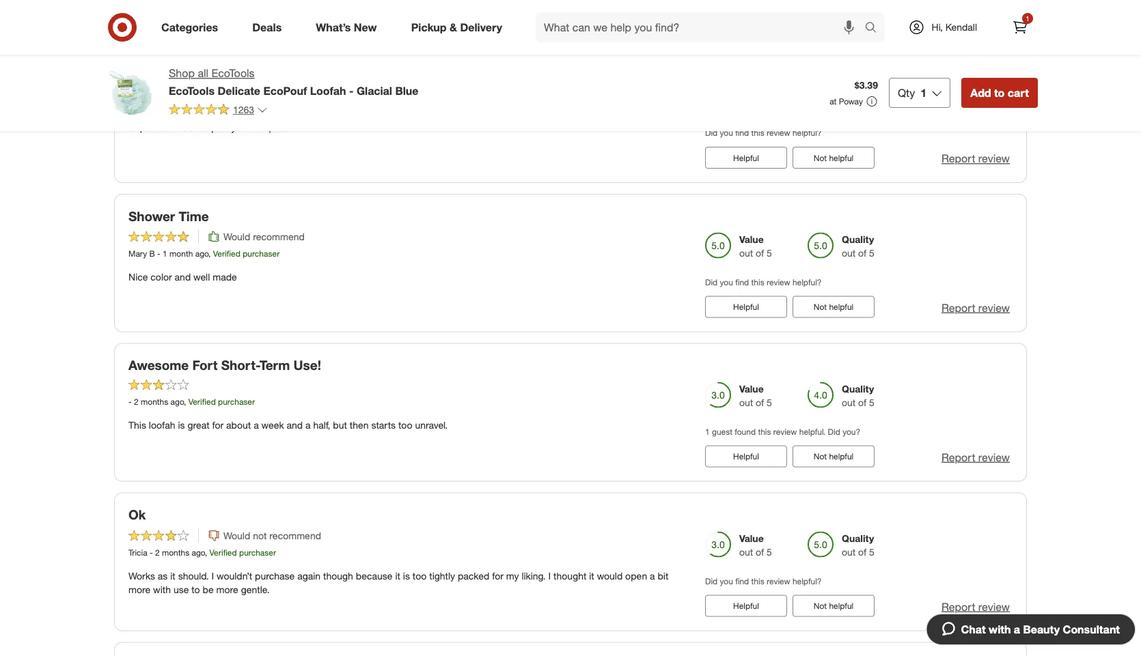 Task type: locate. For each thing, give the bounding box(es) containing it.
you
[[720, 128, 733, 138], [720, 277, 733, 287], [720, 576, 733, 586]]

2 vertical spatial value out of 5
[[739, 532, 772, 558]]

2 vertical spatial value
[[739, 532, 764, 544]]

would recommend for love it
[[223, 81, 305, 93]]

what's new link
[[304, 12, 394, 42]]

helpful button for fort
[[705, 446, 787, 468]]

quality out of 5 for ok
[[842, 532, 875, 558]]

1 vertical spatial you
[[720, 277, 733, 287]]

quality
[[842, 84, 874, 96], [208, 122, 236, 133], [842, 233, 874, 245], [842, 383, 874, 395], [842, 532, 874, 544]]

report review for time
[[941, 301, 1010, 315]]

for left my
[[492, 570, 503, 582]]

2 did you find this review helpful? from the top
[[705, 277, 822, 287]]

i
[[212, 570, 214, 582], [548, 570, 551, 582]]

3 helpful button from the top
[[705, 296, 787, 318]]

2 not from the top
[[814, 153, 827, 163]]

helpful
[[829, 3, 854, 13], [829, 153, 854, 163], [829, 302, 854, 312], [829, 452, 854, 462], [829, 601, 854, 611]]

2 would recommend from the top
[[223, 231, 305, 243]]

1 i from the left
[[212, 570, 214, 582]]

4 not helpful from the top
[[814, 452, 854, 462]]

would
[[223, 81, 250, 93], [223, 231, 250, 243], [223, 530, 250, 542]]

4 report review from the top
[[941, 601, 1010, 614]]

2 vertical spatial find
[[735, 576, 749, 586]]

image of ecotools delicate ecopouf loofah - glacial blue image
[[103, 66, 158, 120]]

0 vertical spatial find
[[735, 128, 749, 138]]

1 report review from the top
[[941, 152, 1010, 165]]

more down works
[[128, 584, 150, 596]]

3 quality out of 5 from the top
[[842, 383, 875, 409]]

0 vertical spatial with
[[153, 584, 171, 596]]

tricia - 2 months ago , verified purchaser
[[128, 548, 276, 558]]

would up mary b - 1 month ago , verified purchaser in the top of the page
[[223, 231, 250, 243]]

2 value from the top
[[739, 383, 764, 395]]

new
[[354, 21, 377, 34]]

ash
[[128, 99, 142, 109]]

pickup & delivery link
[[399, 12, 519, 42]]

shop
[[169, 67, 195, 80]]

would recommend up made at the top of page
[[223, 231, 305, 243]]

helpful?
[[793, 128, 822, 138], [793, 277, 822, 287], [793, 576, 822, 586]]

ash - 22 days ago , verified purchaser
[[128, 99, 266, 109]]

helpful for it
[[733, 153, 759, 163]]

- inside shop all ecotools ecotools delicate ecopouf loofah - glacial blue
[[349, 84, 354, 97]]

months up as
[[162, 548, 189, 558]]

1 vertical spatial did you find this review helpful?
[[705, 277, 822, 287]]

about
[[226, 419, 251, 431]]

loofah
[[149, 419, 175, 431]]

2 vertical spatial would
[[223, 530, 250, 542]]

more down "wouldn't"
[[216, 584, 238, 596]]

did for shower time
[[705, 277, 718, 287]]

consultant
[[1063, 623, 1120, 636]]

2 vertical spatial helpful?
[[793, 576, 822, 586]]

1 vertical spatial too
[[413, 570, 427, 582]]

1 horizontal spatial 2
[[155, 548, 160, 558]]

helpful for fort
[[829, 452, 854, 462]]

what's new
[[316, 21, 377, 34]]

and right week at the left bottom of the page
[[287, 419, 303, 431]]

recommend
[[253, 81, 305, 93], [253, 231, 305, 243], [269, 530, 321, 542]]

3 helpful? from the top
[[793, 576, 822, 586]]

2 not helpful button from the top
[[793, 147, 875, 169]]

quality for awesome fort short-term use!
[[842, 383, 874, 395]]

5 not helpful button from the top
[[793, 595, 875, 617]]

ago
[[181, 99, 194, 109], [195, 248, 208, 259], [171, 397, 184, 407], [192, 548, 205, 558]]

with
[[153, 584, 171, 596], [989, 623, 1011, 636]]

0 vertical spatial recommend
[[253, 81, 305, 93]]

delivery
[[460, 21, 502, 34]]

my
[[506, 570, 519, 582]]

then
[[350, 419, 369, 431]]

1 did you find this review helpful? from the top
[[705, 128, 822, 138]]

1 horizontal spatial is
[[403, 570, 410, 582]]

with right chat
[[989, 623, 1011, 636]]

half,
[[313, 419, 330, 431]]

1 would from the top
[[223, 81, 250, 93]]

be
[[203, 584, 214, 596]]

it right the because
[[395, 570, 400, 582]]

super soft!! good quality for the price
[[128, 122, 290, 133]]

verified up made at the top of page
[[213, 248, 240, 259]]

1 vertical spatial and
[[287, 419, 303, 431]]

ecotools
[[211, 67, 255, 80], [169, 84, 215, 97]]

helpful.
[[799, 427, 826, 437]]

it left the would
[[589, 570, 594, 582]]

loofah
[[310, 84, 346, 97]]

0 vertical spatial did you find this review helpful?
[[705, 128, 822, 138]]

1 quality out of 5 from the top
[[842, 84, 875, 109]]

2 value out of 5 from the top
[[739, 383, 772, 409]]

0 vertical spatial to
[[994, 86, 1005, 99]]

4 quality out of 5 from the top
[[842, 532, 875, 558]]

4 not from the top
[[814, 452, 827, 462]]

more
[[128, 584, 150, 596], [216, 584, 238, 596]]

1
[[1026, 14, 1030, 23], [921, 86, 927, 99], [163, 248, 167, 259], [705, 427, 710, 437]]

too left tightly
[[413, 570, 427, 582]]

did
[[705, 128, 718, 138], [705, 277, 718, 287], [828, 427, 840, 437], [705, 576, 718, 586]]

1 vertical spatial to
[[191, 584, 200, 596]]

2 not helpful from the top
[[814, 153, 854, 163]]

2 report review from the top
[[941, 301, 1010, 315]]

not helpful for fort
[[814, 452, 854, 462]]

4 helpful from the top
[[829, 452, 854, 462]]

, down awesome
[[184, 397, 186, 407]]

0 horizontal spatial with
[[153, 584, 171, 596]]

1 vertical spatial is
[[403, 570, 410, 582]]

to
[[994, 86, 1005, 99], [191, 584, 200, 596]]

i right liking.
[[548, 570, 551, 582]]

guest
[[712, 427, 732, 437]]

i up be
[[212, 570, 214, 582]]

quality out of 5 for awesome fort short-term use!
[[842, 383, 875, 409]]

0 horizontal spatial is
[[178, 419, 185, 431]]

2 quality out of 5 from the top
[[842, 233, 875, 259]]

3 helpful from the top
[[829, 302, 854, 312]]

0 vertical spatial would recommend
[[223, 81, 305, 93]]

for inside works as it should. i wouldn't purchase again though because it is too tightly packed for my liking. i thought it would open a bit more with use to be more gentle.
[[492, 570, 503, 582]]

would recommend up 1263
[[223, 81, 305, 93]]

a left beauty
[[1014, 623, 1020, 636]]

1 horizontal spatial for
[[239, 122, 250, 133]]

and left well
[[175, 271, 191, 283]]

0 vertical spatial is
[[178, 419, 185, 431]]

2 horizontal spatial for
[[492, 570, 503, 582]]

0 horizontal spatial to
[[191, 584, 200, 596]]

1 find from the top
[[735, 128, 749, 138]]

1 vertical spatial would
[[223, 231, 250, 243]]

1 horizontal spatial to
[[994, 86, 1005, 99]]

1 horizontal spatial more
[[216, 584, 238, 596]]

4 helpful button from the top
[[705, 446, 787, 468]]

verified
[[199, 99, 226, 109], [213, 248, 240, 259], [188, 397, 216, 407], [209, 548, 237, 558]]

works
[[128, 570, 155, 582]]

3 not from the top
[[814, 302, 827, 312]]

good
[[181, 122, 205, 133]]

with down as
[[153, 584, 171, 596]]

What can we help you find? suggestions appear below search field
[[536, 12, 868, 42]]

0 horizontal spatial for
[[212, 419, 224, 431]]

5 helpful from the top
[[733, 601, 759, 611]]

not helpful for it
[[814, 153, 854, 163]]

0 vertical spatial value
[[739, 233, 764, 245]]

too
[[398, 419, 412, 431], [413, 570, 427, 582]]

a left bit
[[650, 570, 655, 582]]

ecotools up ash - 22 days ago , verified purchaser
[[169, 84, 215, 97]]

1 vertical spatial value
[[739, 383, 764, 395]]

1 you from the top
[[720, 128, 733, 138]]

beauty
[[1023, 623, 1060, 636]]

of
[[858, 98, 867, 109], [756, 247, 764, 259], [858, 247, 867, 259], [756, 397, 764, 409], [858, 397, 867, 409], [756, 546, 764, 558], [858, 546, 867, 558]]

ecotools up delicate on the top left of page
[[211, 67, 255, 80]]

2 right tricia
[[155, 548, 160, 558]]

1 value out of 5 from the top
[[739, 233, 772, 259]]

0 vertical spatial and
[[175, 271, 191, 283]]

categories
[[161, 21, 218, 34]]

1 horizontal spatial with
[[989, 623, 1011, 636]]

at
[[830, 96, 837, 107]]

value
[[739, 233, 764, 245], [739, 383, 764, 395], [739, 532, 764, 544]]

2 report from the top
[[941, 301, 975, 315]]

months up loofah
[[141, 397, 168, 407]]

2 helpful from the top
[[733, 153, 759, 163]]

too right starts
[[398, 419, 412, 431]]

not helpful button
[[793, 0, 875, 19], [793, 147, 875, 169], [793, 296, 875, 318], [793, 446, 875, 468], [793, 595, 875, 617]]

2 find from the top
[[735, 277, 749, 287]]

,
[[194, 99, 197, 109], [208, 248, 211, 259], [184, 397, 186, 407], [205, 548, 207, 558]]

2 i from the left
[[548, 570, 551, 582]]

report review button for fort
[[941, 450, 1010, 466]]

bit
[[658, 570, 668, 582]]

value for time
[[739, 233, 764, 245]]

0 vertical spatial value out of 5
[[739, 233, 772, 259]]

1 vertical spatial value out of 5
[[739, 383, 772, 409]]

not helpful for time
[[814, 302, 854, 312]]

report for fort
[[941, 451, 975, 464]]

0 vertical spatial for
[[239, 122, 250, 133]]

for right great
[[212, 419, 224, 431]]

would up 1263
[[223, 81, 250, 93]]

helpful? for it
[[793, 128, 822, 138]]

2 vertical spatial you
[[720, 576, 733, 586]]

this for time
[[751, 277, 764, 287]]

0 vertical spatial you
[[720, 128, 733, 138]]

to left be
[[191, 584, 200, 596]]

1 guest found this review helpful. did you?
[[705, 427, 860, 437]]

a
[[254, 419, 259, 431], [305, 419, 311, 431], [650, 570, 655, 582], [1014, 623, 1020, 636]]

made
[[213, 271, 237, 283]]

1 vertical spatial helpful?
[[793, 277, 822, 287]]

add to cart button
[[961, 78, 1038, 108]]

1 more from the left
[[128, 584, 150, 596]]

find
[[735, 128, 749, 138], [735, 277, 749, 287], [735, 576, 749, 586]]

you?
[[843, 427, 860, 437]]

0 horizontal spatial i
[[212, 570, 214, 582]]

0 horizontal spatial more
[[128, 584, 150, 596]]

1 vertical spatial recommend
[[253, 231, 305, 243]]

5
[[869, 98, 875, 109], [767, 247, 772, 259], [869, 247, 875, 259], [767, 397, 772, 409], [869, 397, 875, 409], [767, 546, 772, 558], [869, 546, 875, 558]]

ago up loofah
[[171, 397, 184, 407]]

1263 link
[[169, 103, 268, 119]]

is left great
[[178, 419, 185, 431]]

2 up this
[[134, 397, 138, 407]]

ago up should.
[[192, 548, 205, 558]]

add
[[970, 86, 991, 99]]

2
[[134, 397, 138, 407], [155, 548, 160, 558]]

as
[[158, 570, 168, 582]]

1 vertical spatial find
[[735, 277, 749, 287]]

is right the because
[[403, 570, 410, 582]]

0 horizontal spatial 2
[[134, 397, 138, 407]]

2 vertical spatial for
[[492, 570, 503, 582]]

helpful button for time
[[705, 296, 787, 318]]

for for fort
[[212, 419, 224, 431]]

2 vertical spatial did you find this review helpful?
[[705, 576, 822, 586]]

1 would recommend from the top
[[223, 81, 305, 93]]

not
[[814, 3, 827, 13], [814, 153, 827, 163], [814, 302, 827, 312], [814, 452, 827, 462], [814, 601, 827, 611]]

what's
[[316, 21, 351, 34]]

value out of 5
[[739, 233, 772, 259], [739, 383, 772, 409], [739, 532, 772, 558]]

review
[[767, 128, 790, 138], [978, 152, 1010, 165], [767, 277, 790, 287], [978, 301, 1010, 315], [773, 427, 797, 437], [978, 451, 1010, 464], [767, 576, 790, 586], [978, 601, 1010, 614]]

1 value from the top
[[739, 233, 764, 245]]

2 report review button from the top
[[941, 300, 1010, 316]]

2 helpful button from the top
[[705, 147, 787, 169]]

3 report from the top
[[941, 451, 975, 464]]

1 left guest
[[705, 427, 710, 437]]

4 not helpful button from the top
[[793, 446, 875, 468]]

, up good
[[194, 99, 197, 109]]

months
[[141, 397, 168, 407], [162, 548, 189, 558]]

would left not
[[223, 530, 250, 542]]

0 vertical spatial months
[[141, 397, 168, 407]]

3 helpful from the top
[[733, 302, 759, 312]]

quality for ok
[[842, 532, 874, 544]]

1 helpful from the top
[[829, 3, 854, 13]]

it
[[161, 59, 169, 74], [170, 570, 175, 582], [395, 570, 400, 582], [589, 570, 594, 582]]

1 vertical spatial for
[[212, 419, 224, 431]]

1 horizontal spatial i
[[548, 570, 551, 582]]

4 helpful from the top
[[733, 452, 759, 462]]

3 not helpful button from the top
[[793, 296, 875, 318]]

1 report from the top
[[941, 152, 975, 165]]

add to cart
[[970, 86, 1029, 99]]

for left the
[[239, 122, 250, 133]]

1 vertical spatial with
[[989, 623, 1011, 636]]

would recommend
[[223, 81, 305, 93], [223, 231, 305, 243]]

delicate
[[218, 84, 260, 97]]

not for time
[[814, 302, 827, 312]]

use!
[[293, 358, 321, 374]]

did you find this review helpful?
[[705, 128, 822, 138], [705, 277, 822, 287], [705, 576, 822, 586]]

is
[[178, 419, 185, 431], [403, 570, 410, 582]]

the
[[253, 122, 266, 133]]

2 you from the top
[[720, 277, 733, 287]]

0 vertical spatial would
[[223, 81, 250, 93]]

to right add
[[994, 86, 1005, 99]]

2 would from the top
[[223, 231, 250, 243]]

4 report from the top
[[941, 601, 975, 614]]

- left 'glacial' at the left of page
[[349, 84, 354, 97]]

2 helpful? from the top
[[793, 277, 822, 287]]

3 report review from the top
[[941, 451, 1010, 464]]

1 horizontal spatial and
[[287, 419, 303, 431]]

1 vertical spatial would recommend
[[223, 231, 305, 243]]

1 report review button from the top
[[941, 151, 1010, 167]]

thought
[[554, 570, 586, 582]]

2 helpful from the top
[[829, 153, 854, 163]]

this for fort
[[758, 427, 771, 437]]

0 vertical spatial helpful?
[[793, 128, 822, 138]]

recommend for love it
[[253, 81, 305, 93]]

3 report review button from the top
[[941, 450, 1010, 466]]

1 helpful? from the top
[[793, 128, 822, 138]]

3 not helpful from the top
[[814, 302, 854, 312]]



Task type: describe. For each thing, give the bounding box(es) containing it.
great
[[187, 419, 209, 431]]

wouldn't
[[217, 570, 252, 582]]

ago right month
[[195, 248, 208, 259]]

verified up super soft!! good quality for the price
[[199, 99, 226, 109]]

price
[[269, 122, 290, 133]]

quality for shower time
[[842, 233, 874, 245]]

would for it
[[223, 81, 250, 93]]

3 did you find this review helpful? from the top
[[705, 576, 822, 586]]

recommend for shower time
[[253, 231, 305, 243]]

b
[[149, 248, 155, 259]]

5 not helpful from the top
[[814, 601, 854, 611]]

quality out of 5 for shower time
[[842, 233, 875, 259]]

ok
[[128, 507, 146, 523]]

short-
[[221, 358, 259, 374]]

3 value out of 5 from the top
[[739, 532, 772, 558]]

3 would from the top
[[223, 530, 250, 542]]

should.
[[178, 570, 209, 582]]

5 helpful from the top
[[829, 601, 854, 611]]

pickup & delivery
[[411, 21, 502, 34]]

helpful? for time
[[793, 277, 822, 287]]

- right tricia
[[150, 548, 153, 558]]

poway
[[839, 96, 863, 107]]

3 value from the top
[[739, 532, 764, 544]]

you for time
[[720, 277, 733, 287]]

1 vertical spatial ecotools
[[169, 84, 215, 97]]

qty
[[898, 86, 915, 99]]

well
[[193, 271, 210, 283]]

- up this
[[128, 397, 132, 407]]

ecopouf
[[263, 84, 307, 97]]

verified up "wouldn't"
[[209, 548, 237, 558]]

report review button for time
[[941, 300, 1010, 316]]

value for fort
[[739, 383, 764, 395]]

0 vertical spatial 2
[[134, 397, 138, 407]]

would recommend for shower time
[[223, 231, 305, 243]]

nice
[[128, 271, 148, 283]]

did for ok
[[705, 576, 718, 586]]

mary
[[128, 248, 147, 259]]

hi,
[[932, 21, 943, 33]]

works as it should. i wouldn't purchase again though because it is too tightly packed for my liking. i thought it would open a bit more with use to be more gentle.
[[128, 570, 668, 596]]

- left 22 at the left of page
[[145, 99, 148, 109]]

fort
[[192, 358, 218, 374]]

month
[[170, 248, 193, 259]]

deals
[[252, 21, 282, 34]]

with inside works as it should. i wouldn't purchase again though because it is too tightly packed for my liking. i thought it would open a bit more with use to be more gentle.
[[153, 584, 171, 596]]

0 vertical spatial ecotools
[[211, 67, 255, 80]]

a left week at the left bottom of the page
[[254, 419, 259, 431]]

1 helpful from the top
[[733, 3, 759, 13]]

helpful for time
[[733, 302, 759, 312]]

did you find this review helpful? for it
[[705, 128, 822, 138]]

1 not helpful button from the top
[[793, 0, 875, 19]]

with inside button
[[989, 623, 1011, 636]]

this loofah is great for about a week and a half, but then starts too unravel.
[[128, 419, 448, 431]]

not for fort
[[814, 452, 827, 462]]

5 not from the top
[[814, 601, 827, 611]]

a inside works as it should. i wouldn't purchase again though because it is too tightly packed for my liking. i thought it would open a bit more with use to be more gentle.
[[650, 570, 655, 582]]

ago right days on the top
[[181, 99, 194, 109]]

value out of 5 for fort
[[739, 383, 772, 409]]

0 horizontal spatial and
[[175, 271, 191, 283]]

blue
[[395, 84, 418, 97]]

report review for fort
[[941, 451, 1010, 464]]

unravel.
[[415, 419, 448, 431]]

3 you from the top
[[720, 576, 733, 586]]

1 right b
[[163, 248, 167, 259]]

shower
[[128, 208, 175, 224]]

this
[[128, 419, 146, 431]]

, up well
[[208, 248, 211, 259]]

1 vertical spatial months
[[162, 548, 189, 558]]

cart
[[1008, 86, 1029, 99]]

super
[[128, 122, 154, 133]]

shop all ecotools ecotools delicate ecopouf loofah - glacial blue
[[169, 67, 418, 97]]

2 vertical spatial recommend
[[269, 530, 321, 542]]

22
[[150, 99, 159, 109]]

did for love it
[[705, 128, 718, 138]]

glacial
[[357, 84, 392, 97]]

term
[[259, 358, 290, 374]]

gentle.
[[241, 584, 270, 596]]

find for time
[[735, 277, 749, 287]]

color
[[151, 271, 172, 283]]

shower time
[[128, 208, 209, 224]]

report review for it
[[941, 152, 1010, 165]]

again
[[297, 570, 321, 582]]

love it
[[128, 59, 169, 74]]

for for it
[[239, 122, 250, 133]]

found
[[735, 427, 756, 437]]

it right as
[[170, 570, 175, 582]]

0 vertical spatial too
[[398, 419, 412, 431]]

a inside chat with a beauty consultant button
[[1014, 623, 1020, 636]]

deals link
[[241, 12, 299, 42]]

not for it
[[814, 153, 827, 163]]

verified up great
[[188, 397, 216, 407]]

this for it
[[751, 128, 764, 138]]

pickup
[[411, 21, 447, 34]]

chat with a beauty consultant button
[[926, 614, 1136, 646]]

1 vertical spatial 2
[[155, 548, 160, 558]]

to inside works as it should. i wouldn't purchase again though because it is too tightly packed for my liking. i thought it would open a bit more with use to be more gentle.
[[191, 584, 200, 596]]

1 not helpful from the top
[[814, 3, 854, 13]]

1 right kendall
[[1026, 14, 1030, 23]]

days
[[162, 99, 179, 109]]

not
[[253, 530, 267, 542]]

starts
[[371, 419, 396, 431]]

though
[[323, 570, 353, 582]]

search button
[[859, 12, 891, 45]]

search
[[859, 22, 891, 35]]

5 helpful button from the top
[[705, 595, 787, 617]]

purchase
[[255, 570, 295, 582]]

find for it
[[735, 128, 749, 138]]

1 not from the top
[[814, 3, 827, 13]]

a left half,
[[305, 419, 311, 431]]

soft!!
[[157, 122, 178, 133]]

report for it
[[941, 152, 975, 165]]

mary b - 1 month ago , verified purchaser
[[128, 248, 280, 259]]

time
[[179, 208, 209, 224]]

open
[[625, 570, 647, 582]]

1 helpful button from the top
[[705, 0, 787, 19]]

not helpful button for time
[[793, 296, 875, 318]]

you for it
[[720, 128, 733, 138]]

report for time
[[941, 301, 975, 315]]

, up should.
[[205, 548, 207, 558]]

1 right qty
[[921, 86, 927, 99]]

report review button for it
[[941, 151, 1010, 167]]

&
[[450, 21, 457, 34]]

- 2 months ago , verified purchaser
[[128, 397, 255, 407]]

all
[[198, 67, 208, 80]]

hi, kendall
[[932, 21, 977, 33]]

week
[[261, 419, 284, 431]]

not helpful button for it
[[793, 147, 875, 169]]

- right b
[[157, 248, 160, 259]]

helpful for it
[[829, 153, 854, 163]]

did you find this review helpful? for time
[[705, 277, 822, 287]]

2 more from the left
[[216, 584, 238, 596]]

would
[[597, 570, 623, 582]]

awesome fort short-term use!
[[128, 358, 321, 374]]

kendall
[[945, 21, 977, 33]]

chat with a beauty consultant
[[961, 623, 1120, 636]]

liking.
[[522, 570, 546, 582]]

4 report review button from the top
[[941, 600, 1010, 615]]

1 link
[[1005, 12, 1035, 42]]

categories link
[[150, 12, 235, 42]]

$3.39
[[855, 79, 878, 91]]

use
[[173, 584, 189, 596]]

love
[[128, 59, 158, 74]]

packed
[[458, 570, 489, 582]]

is inside works as it should. i wouldn't purchase again though because it is too tightly packed for my liking. i thought it would open a bit more with use to be more gentle.
[[403, 570, 410, 582]]

value out of 5 for time
[[739, 233, 772, 259]]

too inside works as it should. i wouldn't purchase again though because it is too tightly packed for my liking. i thought it would open a bit more with use to be more gentle.
[[413, 570, 427, 582]]

1263
[[233, 104, 254, 116]]

helpful button for it
[[705, 147, 787, 169]]

3 find from the top
[[735, 576, 749, 586]]

would for time
[[223, 231, 250, 243]]

would not recommend
[[223, 530, 321, 542]]

helpful for fort
[[733, 452, 759, 462]]

nice color and well made
[[128, 271, 237, 283]]

tricia
[[128, 548, 147, 558]]

not helpful button for fort
[[793, 446, 875, 468]]

helpful for time
[[829, 302, 854, 312]]

to inside button
[[994, 86, 1005, 99]]

but
[[333, 419, 347, 431]]

it right love
[[161, 59, 169, 74]]

at poway
[[830, 96, 863, 107]]



Task type: vqa. For each thing, say whether or not it's contained in the screenshot.
Fort's Report review
yes



